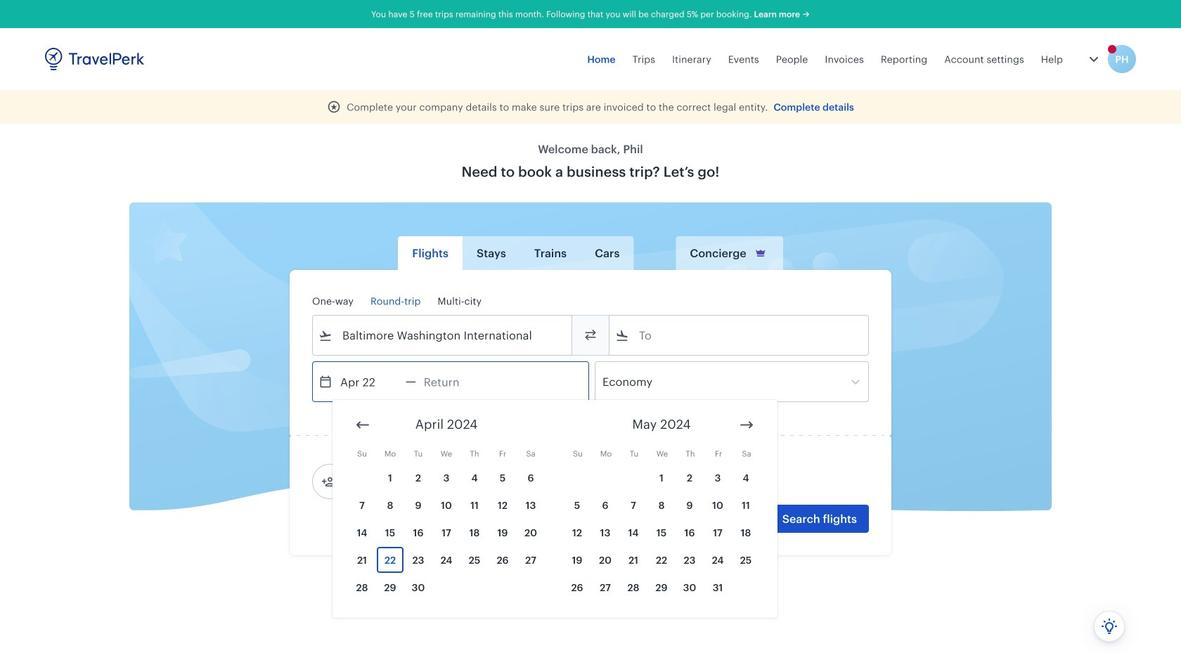 Task type: locate. For each thing, give the bounding box(es) containing it.
Depart text field
[[333, 362, 406, 401]]

Return text field
[[416, 362, 489, 401]]

move backward to switch to the previous month. image
[[354, 417, 371, 433]]



Task type: describe. For each thing, give the bounding box(es) containing it.
move forward to switch to the next month. image
[[738, 417, 755, 433]]

calendar application
[[333, 400, 1181, 629]]

To search field
[[629, 324, 850, 347]]

From search field
[[333, 324, 553, 347]]

Add first traveler search field
[[335, 470, 482, 493]]



